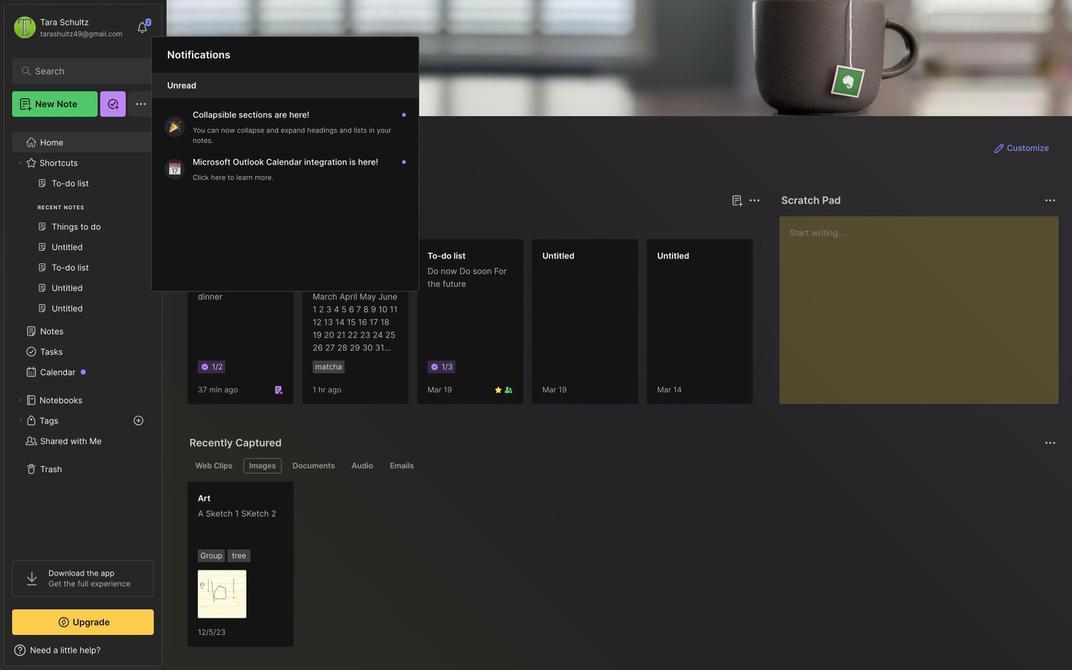 Task type: describe. For each thing, give the bounding box(es) containing it.
more actions image
[[1043, 435, 1059, 451]]

main element
[[0, 0, 166, 670]]

thumbnail image
[[198, 570, 246, 619]]

1 more actions image from the left
[[747, 193, 763, 208]]

tree inside the main element
[[4, 125, 162, 549]]

click to collapse image
[[161, 647, 171, 662]]



Task type: vqa. For each thing, say whether or not it's contained in the screenshot.
first More actions image from the bottom of the page
yes



Task type: locate. For each thing, give the bounding box(es) containing it.
tab
[[190, 216, 227, 231], [190, 458, 238, 474], [243, 458, 282, 474], [287, 458, 341, 474], [346, 458, 379, 474], [384, 458, 420, 474]]

2 more actions image from the left
[[1043, 193, 1059, 208]]

group
[[12, 173, 153, 326]]

0 horizontal spatial more actions image
[[747, 193, 763, 208]]

expand tags image
[[17, 417, 24, 425]]

None search field
[[35, 63, 137, 79]]

Search text field
[[35, 65, 137, 77]]

row group
[[187, 239, 1073, 412]]

group inside tree
[[12, 173, 153, 326]]

1 horizontal spatial more actions image
[[1043, 193, 1059, 208]]

WHAT'S NEW field
[[4, 640, 162, 661]]

expand notebooks image
[[17, 396, 24, 404]]

tab list
[[190, 458, 1055, 474]]

none search field inside the main element
[[35, 63, 137, 79]]

more actions image
[[747, 193, 763, 208], [1043, 193, 1059, 208]]

Start writing… text field
[[790, 216, 1059, 394]]

Account field
[[12, 15, 123, 40]]

tree
[[4, 125, 162, 549]]

More actions field
[[746, 192, 764, 209], [1042, 192, 1060, 209], [1042, 434, 1060, 452]]



